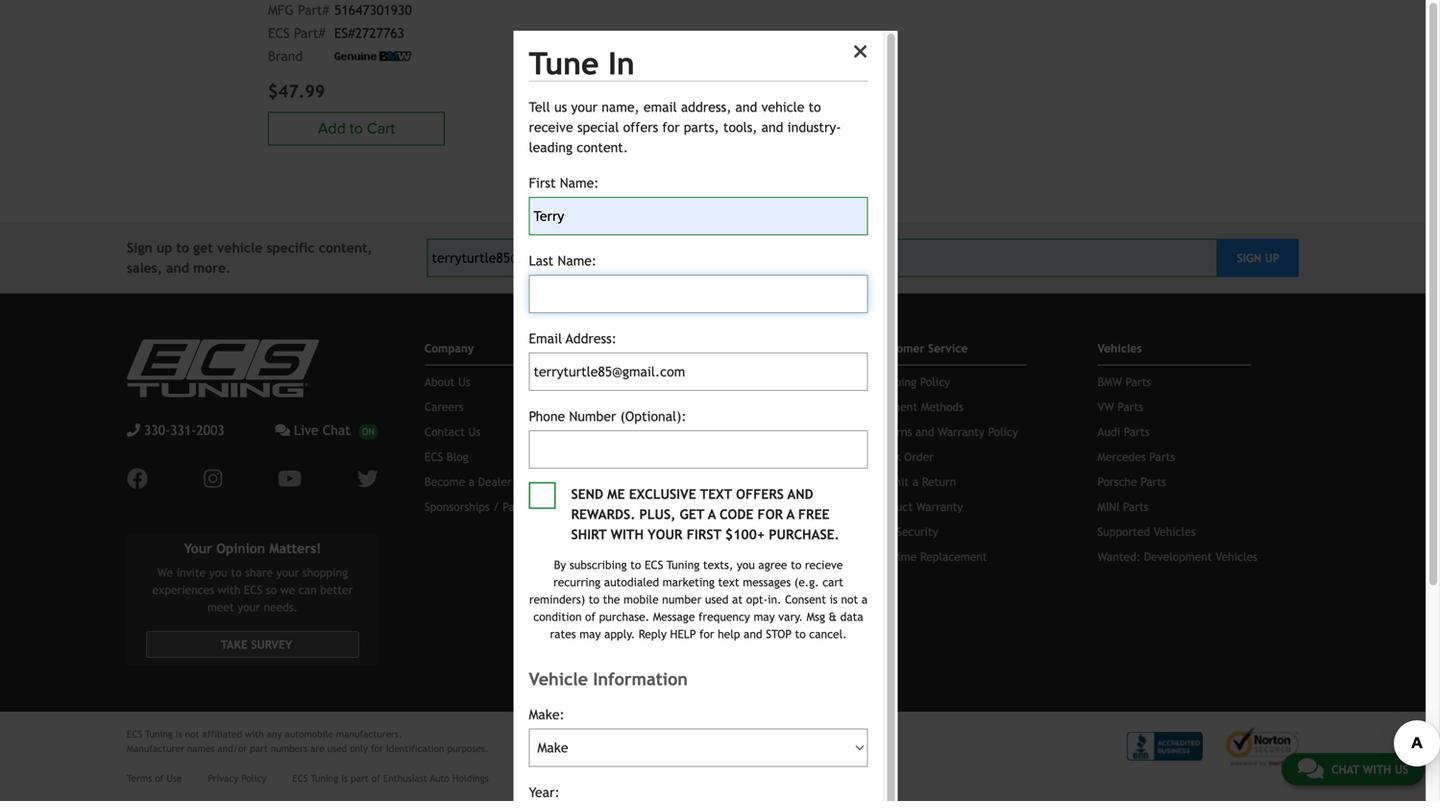 Task type: locate. For each thing, give the bounding box(es) containing it.
chat
[[323, 423, 350, 438], [1332, 763, 1360, 776]]

your up the we
[[276, 566, 299, 579]]

in up wish
[[673, 375, 683, 388]]

my for my orders
[[649, 475, 663, 488]]

ecs inside the by subscribing to ecs tuning texts, you agree to recieve recurring autodialed marketing text messages (e.g. cart reminders) to the mobile number used at opt-in. consent is not a condition of purchase. message frequency may vary. msg & data rates may apply. reply help for help and stop to cancel.
[[645, 558, 663, 572]]

2 vertical spatial tuning
[[311, 773, 338, 784]]

sign
[[127, 240, 152, 255], [1237, 251, 1262, 265], [649, 375, 670, 388]]

ecs tuning is part of enthusiast auto holdings
[[292, 773, 489, 784]]

tuning up marketing
[[667, 558, 700, 572]]

experiences
[[152, 583, 214, 597]]

1 vertical spatial purchase.
[[599, 610, 650, 624]]

up inside sign up to get vehicle specific content, sales, and more.
[[156, 240, 172, 255]]

&
[[829, 610, 837, 624]]

0 horizontal spatial not
[[185, 729, 199, 740]]

for inside tell us your name, email address, and vehicle to receive special offers for parts, tools, and industry- leading content.
[[662, 120, 680, 135]]

2 vertical spatial vehicles
[[1216, 550, 1258, 563]]

ecs down mfg at top left
[[268, 25, 290, 41]]

track
[[873, 450, 901, 463]]

sign in / create account
[[649, 375, 775, 388]]

customer service
[[873, 341, 968, 355]]

1 horizontal spatial of
[[372, 773, 380, 784]]

text up at
[[718, 576, 739, 589]]

2 horizontal spatial is
[[830, 593, 838, 606]]

0 horizontal spatial cart
[[367, 119, 395, 138]]

2 horizontal spatial tuning
[[667, 558, 700, 572]]

1 vertical spatial get
[[680, 507, 705, 522]]

privacy
[[208, 773, 238, 784]]

ecs up manufacturer
[[127, 729, 142, 740]]

your down the plus,
[[648, 527, 683, 542]]

payment methods
[[873, 400, 964, 413]]

in up name,
[[608, 46, 635, 81]]

1 horizontal spatial vehicle
[[761, 99, 805, 115]]

and right help
[[744, 627, 762, 641]]

part# right mfg at top left
[[298, 2, 329, 18]]

0 vertical spatial vehicle
[[761, 99, 805, 115]]

part inside ecs tuning is not affiliated with any automobile manufacturers. manufacturer names and/or part numbers are used only for identification purposes.
[[250, 743, 268, 754]]

/ down dealer
[[493, 500, 499, 513]]

contact us link
[[425, 425, 480, 438]]

account right create
[[734, 375, 775, 388]]

1 vertical spatial name:
[[558, 253, 597, 269]]

1 horizontal spatial sign
[[649, 375, 670, 388]]

warranty down return
[[916, 500, 963, 513]]

of right condition
[[585, 610, 596, 624]]

automobile
[[285, 729, 333, 740]]

vehicles right "development" on the right bottom of the page
[[1216, 550, 1258, 563]]

part down only
[[351, 773, 369, 784]]

for down manufacturers.
[[371, 743, 383, 754]]

in for sign
[[673, 375, 683, 388]]

your inside tell us your name, email address, and vehicle to receive special offers for parts, tools, and industry- leading content.
[[571, 99, 598, 115]]

my left orders
[[649, 475, 663, 488]]

is inside ecs tuning is not affiliated with any automobile manufacturers. manufacturer names and/or part numbers are used only for identification purposes.
[[176, 729, 182, 740]]

is up manufacturer
[[176, 729, 182, 740]]

1 vertical spatial policy
[[988, 425, 1018, 438]]

live chat
[[294, 423, 350, 438]]

1 horizontal spatial up
[[1265, 251, 1280, 265]]

track order
[[873, 450, 934, 463]]

offers up 'code'
[[736, 487, 784, 502]]

0 vertical spatial us
[[458, 375, 470, 388]]

become
[[425, 475, 465, 488]]

a up first
[[708, 507, 716, 522]]

2 horizontal spatial of
[[585, 610, 596, 624]]

text
[[700, 487, 732, 502], [718, 576, 739, 589]]

0 horizontal spatial offers
[[623, 120, 658, 135]]

sign inside sign up to get vehicle specific content, sales, and more.
[[127, 240, 152, 255]]

mfg part# 51647301930 ecs part# es#2727763 brand
[[268, 2, 412, 64]]

ecs left blog
[[425, 450, 443, 463]]

3 my from the top
[[649, 425, 663, 438]]

sign inside button
[[1237, 251, 1262, 265]]

me
[[607, 487, 625, 502]]

2 vertical spatial us
[[1395, 763, 1408, 776]]

1 vertical spatial tuning
[[145, 729, 173, 740]]

1 horizontal spatial not
[[841, 593, 858, 606]]

tuning
[[667, 558, 700, 572], [145, 729, 173, 740], [311, 773, 338, 784]]

my for my account
[[649, 341, 664, 355]]

0 horizontal spatial account
[[667, 341, 710, 355]]

purchase. down free
[[769, 527, 839, 542]]

vehicles up "wanted: development vehicles" link
[[1154, 525, 1196, 538]]

331-
[[170, 423, 196, 438]]

0 horizontal spatial used
[[327, 743, 347, 754]]

for down email
[[662, 120, 680, 135]]

tuning down are on the bottom left
[[311, 773, 338, 784]]

youtube logo image
[[278, 468, 302, 489]]

sign for sign up to get vehicle specific content, sales, and more.
[[127, 240, 152, 255]]

payment
[[873, 400, 918, 413]]

parts up mercedes parts link
[[1124, 425, 1150, 438]]

security
[[896, 525, 938, 538]]

email address:
[[529, 331, 617, 346]]

account up sign in / create account
[[667, 341, 710, 355]]

parts for vw parts
[[1118, 400, 1143, 413]]

2 vertical spatial is
[[341, 773, 348, 784]]

0 horizontal spatial up
[[156, 240, 172, 255]]

1 horizontal spatial /
[[686, 375, 692, 388]]

your right meet
[[238, 601, 260, 614]]

part down the any
[[250, 743, 268, 754]]

None email field
[[529, 353, 868, 391]]

invite
[[176, 566, 206, 579]]

may down opt-
[[754, 610, 775, 624]]

tuning for ecs tuning is not affiliated with any automobile manufacturers. manufacturer names and/or part numbers are used only for identification purposes.
[[145, 729, 173, 740]]

1 vertical spatial vehicles
[[1154, 525, 1196, 538]]

of left use
[[155, 773, 164, 784]]

1 horizontal spatial offers
[[736, 487, 784, 502]]

my left wish
[[649, 400, 663, 413]]

for inside the by subscribing to ecs tuning texts, you agree to recieve recurring autodialed marketing text messages (e.g. cart reminders) to the mobile number used at opt-in. consent is not a condition of purchase. message frequency may vary. msg & data rates may apply. reply help for help and stop to cancel.
[[699, 627, 714, 641]]

0 vertical spatial cart
[[367, 119, 395, 138]]

and right sales,
[[166, 260, 189, 276]]

ecs inside ecs tuning is not affiliated with any automobile manufacturers. manufacturer names and/or part numbers are used only for identification purposes.
[[127, 729, 142, 740]]

1 vertical spatial /
[[493, 500, 499, 513]]

0 vertical spatial policy
[[920, 375, 950, 388]]

offers down email
[[623, 120, 658, 135]]

us for about us
[[458, 375, 470, 388]]

is down cart
[[830, 593, 838, 606]]

sign up to get vehicle specific content, sales, and more.
[[127, 240, 372, 276]]

1 vertical spatial not
[[185, 729, 199, 740]]

you right invite
[[209, 566, 227, 579]]

identification
[[386, 743, 444, 754]]

tuning inside the by subscribing to ecs tuning texts, you agree to recieve recurring autodialed marketing text messages (e.g. cart reminders) to the mobile number used at opt-in. consent is not a condition of purchase. message frequency may vary. msg & data rates may apply. reply help for help and stop to cancel.
[[667, 558, 700, 572]]

0 horizontal spatial get
[[193, 240, 213, 255]]

name: for first name:
[[560, 175, 599, 191]]

sales,
[[127, 260, 162, 276]]

affiliated
[[202, 729, 242, 740]]

rewards.
[[571, 507, 635, 522]]

used inside the by subscribing to ecs tuning texts, you agree to recieve recurring autodialed marketing text messages (e.g. cart reminders) to the mobile number used at opt-in. consent is not a condition of purchase. message frequency may vary. msg & data rates may apply. reply help for help and stop to cancel.
[[705, 593, 729, 606]]

we
[[157, 566, 173, 579]]

1 vertical spatial is
[[176, 729, 182, 740]]

None text field
[[529, 197, 868, 235]]

1 horizontal spatial chat
[[1332, 763, 1360, 776]]

name: right first
[[560, 175, 599, 191]]

for up '$100+'
[[758, 507, 783, 522]]

0 vertical spatial name:
[[560, 175, 599, 191]]

name: right the last
[[558, 253, 597, 269]]

None telephone field
[[529, 430, 868, 469]]

numbers
[[271, 743, 308, 754]]

parts down porsche parts 'link'
[[1123, 500, 1149, 513]]

1 horizontal spatial may
[[754, 610, 775, 624]]

and up tools,
[[736, 99, 757, 115]]

a up data
[[862, 593, 868, 606]]

warranty down methods
[[938, 425, 985, 438]]

shopping
[[303, 566, 348, 579]]

None text field
[[529, 275, 868, 313]]

1 horizontal spatial tuning
[[311, 773, 338, 784]]

us for contact us
[[468, 425, 480, 438]]

2 vertical spatial policy
[[241, 773, 267, 784]]

1 vertical spatial used
[[327, 743, 347, 754]]

0 vertical spatial text
[[700, 487, 732, 502]]

0 horizontal spatial sign
[[127, 240, 152, 255]]

vehicle inside sign up to get vehicle specific content, sales, and more.
[[217, 240, 263, 255]]

1 vertical spatial part
[[351, 773, 369, 784]]

1 vertical spatial us
[[468, 425, 480, 438]]

so
[[266, 583, 277, 597]]

parts right bmw
[[1126, 375, 1151, 388]]

more.
[[193, 260, 231, 276]]

sign for sign in / create account
[[649, 375, 670, 388]]

tuning inside ecs tuning is not affiliated with any automobile manufacturers. manufacturer names and/or part numbers are used only for identification purposes.
[[145, 729, 173, 740]]

submit a return
[[873, 475, 956, 488]]

your right us
[[571, 99, 598, 115]]

ecs down numbers at the bottom left of the page
[[292, 773, 308, 784]]

your
[[184, 541, 212, 556]]

for left help
[[699, 627, 714, 641]]

not up names
[[185, 729, 199, 740]]

1 vertical spatial account
[[734, 375, 775, 388]]

my down (optional):
[[649, 425, 663, 438]]

up for sign up to get vehicle specific content, sales, and more.
[[156, 240, 172, 255]]

send me exclusive text offers and rewards. plus, get a code for a free shirt with your first $100+ purchase.
[[571, 487, 839, 542]]

tune in document
[[514, 31, 898, 801]]

chat inside 'chat with us' link
[[1332, 763, 1360, 776]]

of left "enthusiast"
[[372, 773, 380, 784]]

tuning up manufacturer
[[145, 729, 173, 740]]

opt-
[[746, 593, 768, 606]]

purchase. inside send me exclusive text offers and rewards. plus, get a code for a free shirt with your first $100+ purchase.
[[769, 527, 839, 542]]

to inside we invite you to share your shopping experiences with ecs so we can better meet your needs.
[[231, 566, 242, 579]]

my up "my wish lists" link
[[649, 341, 664, 355]]

sign for sign up
[[1237, 251, 1262, 265]]

ecs tuning image
[[127, 339, 319, 397]]

and up order at right bottom
[[916, 425, 934, 438]]

up
[[156, 240, 172, 255], [1265, 251, 1280, 265]]

used right are on the bottom left
[[327, 743, 347, 754]]

0 horizontal spatial policy
[[241, 773, 267, 784]]

2 horizontal spatial sign
[[1237, 251, 1262, 265]]

cart down wish
[[666, 425, 688, 438]]

0 horizontal spatial purchase.
[[599, 610, 650, 624]]

get inside send me exclusive text offers and rewards. plus, get a code for a free shirt with your first $100+ purchase.
[[680, 507, 705, 522]]

0 vertical spatial may
[[754, 610, 775, 624]]

terms of use
[[127, 773, 182, 784]]

0 horizontal spatial tuning
[[145, 729, 173, 740]]

make:
[[529, 707, 565, 722]]

used up frequency
[[705, 593, 729, 606]]

is down manufacturers.
[[341, 773, 348, 784]]

1 horizontal spatial used
[[705, 593, 729, 606]]

stop
[[766, 627, 792, 641]]

1 horizontal spatial you
[[737, 558, 755, 572]]

vehicle up 'industry-' at the right top
[[761, 99, 805, 115]]

live chat link
[[275, 420, 378, 440]]

you left 'agree'
[[737, 558, 755, 572]]

address,
[[681, 99, 731, 115]]

1 horizontal spatial cart
[[666, 425, 688, 438]]

1 vertical spatial offers
[[736, 487, 784, 502]]

twitter logo image
[[357, 468, 378, 489]]

get up more.
[[193, 240, 213, 255]]

0 horizontal spatial may
[[580, 627, 601, 641]]

up for sign up
[[1265, 251, 1280, 265]]

ecs up autodialed
[[645, 558, 663, 572]]

purchase. up apply.
[[599, 610, 650, 624]]

part#
[[298, 2, 329, 18], [294, 25, 325, 41]]

site security link
[[873, 525, 938, 538]]

lifetime replacement link
[[873, 550, 987, 563]]

parts right vw
[[1118, 400, 1143, 413]]

vehicle
[[761, 99, 805, 115], [217, 240, 263, 255]]

1 vertical spatial may
[[580, 627, 601, 641]]

0 vertical spatial not
[[841, 593, 858, 606]]

1 my from the top
[[649, 341, 664, 355]]

parts down mercedes parts link
[[1141, 475, 1166, 488]]

0 vertical spatial in
[[608, 46, 635, 81]]

information
[[593, 669, 688, 689]]

/ left create
[[686, 375, 692, 388]]

2 my from the top
[[649, 400, 663, 413]]

first name:
[[529, 175, 599, 191]]

1 vertical spatial text
[[718, 576, 739, 589]]

0 horizontal spatial vehicles
[[1098, 341, 1142, 355]]

1 vertical spatial vehicle
[[217, 240, 263, 255]]

0 vertical spatial used
[[705, 593, 729, 606]]

wanted:
[[1098, 550, 1141, 563]]

you inside the by subscribing to ecs tuning texts, you agree to recieve recurring autodialed marketing text messages (e.g. cart reminders) to the mobile number used at opt-in. consent is not a condition of purchase. message frequency may vary. msg & data rates may apply. reply help for help and stop to cancel.
[[737, 558, 755, 572]]

vehicle up more.
[[217, 240, 263, 255]]

1 horizontal spatial purchase.
[[769, 527, 839, 542]]

genuine bmw image
[[334, 52, 411, 61]]

text inside send me exclusive text offers and rewards. plus, get a code for a free shirt with your first $100+ purchase.
[[700, 487, 732, 502]]

0 horizontal spatial you
[[209, 566, 227, 579]]

0 horizontal spatial is
[[176, 729, 182, 740]]

development
[[1144, 550, 1212, 563]]

in inside tune in document
[[608, 46, 635, 81]]

with inside we invite you to share your shopping experiences with ecs so we can better meet your needs.
[[218, 583, 240, 597]]

in for tune
[[608, 46, 635, 81]]

a inside the by subscribing to ecs tuning texts, you agree to recieve recurring autodialed marketing text messages (e.g. cart reminders) to the mobile number used at opt-in. consent is not a condition of purchase. message frequency may vary. msg & data rates may apply. reply help for help and stop to cancel.
[[862, 593, 868, 606]]

become a dealer link
[[425, 475, 512, 488]]

add
[[318, 119, 346, 138]]

phone image
[[127, 424, 140, 437]]

you inside we invite you to share your shopping experiences with ecs so we can better meet your needs.
[[209, 566, 227, 579]]

parts for mercedes parts
[[1149, 450, 1175, 463]]

my
[[649, 341, 664, 355], [649, 400, 663, 413], [649, 425, 663, 438], [649, 475, 663, 488]]

parts for audi parts
[[1124, 425, 1150, 438]]

0 horizontal spatial part
[[250, 743, 268, 754]]

tuning for ecs tuning is part of enthusiast auto holdings
[[311, 773, 338, 784]]

for
[[662, 120, 680, 135], [758, 507, 783, 522], [699, 627, 714, 641], [371, 743, 383, 754]]

recieve
[[805, 558, 843, 572]]

and up free
[[788, 487, 813, 502]]

recurring
[[554, 576, 601, 589]]

cart right add
[[367, 119, 395, 138]]

get up first
[[680, 507, 705, 522]]

1 vertical spatial chat
[[1332, 763, 1360, 776]]

0 vertical spatial purchase.
[[769, 527, 839, 542]]

share
[[245, 566, 273, 579]]

0 vertical spatial /
[[686, 375, 692, 388]]

1 horizontal spatial policy
[[920, 375, 950, 388]]

2 horizontal spatial policy
[[988, 425, 1018, 438]]

number
[[662, 593, 702, 606]]

ecs inside we invite you to share your shopping experiences with ecs so we can better meet your needs.
[[244, 583, 263, 597]]

up inside button
[[1265, 251, 1280, 265]]

0 horizontal spatial vehicle
[[217, 240, 263, 255]]

part# up brand
[[294, 25, 325, 41]]

1 vertical spatial warranty
[[916, 500, 963, 513]]

none telephone field inside tune in document
[[529, 430, 868, 469]]

ecs
[[268, 25, 290, 41], [425, 450, 443, 463], [645, 558, 663, 572], [244, 583, 263, 597], [127, 729, 142, 740], [292, 773, 308, 784]]

0 vertical spatial part
[[250, 743, 268, 754]]

0 vertical spatial get
[[193, 240, 213, 255]]

become a dealer
[[425, 475, 512, 488]]

4 my from the top
[[649, 475, 663, 488]]

not up data
[[841, 593, 858, 606]]

0 vertical spatial part#
[[298, 2, 329, 18]]

vehicles up bmw parts link
[[1098, 341, 1142, 355]]

cart
[[367, 119, 395, 138], [666, 425, 688, 438]]

may right rates
[[580, 627, 601, 641]]

careers
[[425, 400, 464, 413]]

vw parts
[[1098, 400, 1143, 413]]

ecs left so
[[244, 583, 263, 597]]

used
[[705, 593, 729, 606], [327, 743, 347, 754]]

0 vertical spatial offers
[[623, 120, 658, 135]]

0 vertical spatial chat
[[323, 423, 350, 438]]

1 horizontal spatial in
[[673, 375, 683, 388]]

0 horizontal spatial in
[[608, 46, 635, 81]]

parts up porsche parts 'link'
[[1149, 450, 1175, 463]]

texts,
[[703, 558, 733, 572]]

parts for porsche parts
[[1141, 475, 1166, 488]]

1 horizontal spatial get
[[680, 507, 705, 522]]

0 vertical spatial is
[[830, 593, 838, 606]]

0 horizontal spatial chat
[[323, 423, 350, 438]]

company
[[425, 341, 474, 355]]

0 vertical spatial tuning
[[667, 558, 700, 572]]

1 vertical spatial in
[[673, 375, 683, 388]]

1 horizontal spatial is
[[341, 773, 348, 784]]

policy for shipping policy
[[920, 375, 950, 388]]

purchase. inside the by subscribing to ecs tuning texts, you agree to recieve recurring autodialed marketing text messages (e.g. cart reminders) to the mobile number used at opt-in. consent is not a condition of purchase. message frequency may vary. msg & data rates may apply. reply help for help and stop to cancel.
[[599, 610, 650, 624]]

none email field inside tune in document
[[529, 353, 868, 391]]

auto
[[430, 773, 450, 784]]

1 horizontal spatial account
[[734, 375, 775, 388]]

2003
[[196, 423, 225, 438]]

text up 'code'
[[700, 487, 732, 502]]

returns
[[873, 425, 912, 438]]

manufacturers.
[[336, 729, 402, 740]]

email
[[529, 331, 562, 346]]

privacy policy
[[208, 773, 267, 784]]

supported
[[1098, 525, 1150, 538]]



Task type: vqa. For each thing, say whether or not it's contained in the screenshot.
#
no



Task type: describe. For each thing, give the bounding box(es) containing it.
address:
[[566, 331, 617, 346]]

get inside sign up to get vehicle specific content, sales, and more.
[[193, 240, 213, 255]]

a left return
[[912, 475, 919, 488]]

vw
[[1098, 400, 1114, 413]]

data
[[840, 610, 863, 624]]

facebook logo image
[[127, 468, 148, 489]]

ecs inside mfg part# 51647301930 ecs part# es#2727763 brand
[[268, 25, 290, 41]]

a left free
[[787, 507, 795, 522]]

for inside ecs tuning is not affiliated with any automobile manufacturers. manufacturer names and/or part numbers are used only for identification purposes.
[[371, 743, 383, 754]]

manufacturer
[[127, 743, 184, 754]]

content,
[[319, 240, 372, 255]]

of inside the by subscribing to ecs tuning texts, you agree to recieve recurring autodialed marketing text messages (e.g. cart reminders) to the mobile number used at opt-in. consent is not a condition of purchase. message frequency may vary. msg & data rates may apply. reply help for help and stop to cancel.
[[585, 610, 596, 624]]

can
[[299, 583, 317, 597]]

vehicle inside tell us your name, email address, and vehicle to receive special offers for parts, tools, and industry- leading content.
[[761, 99, 805, 115]]

tune in dialog
[[0, 0, 1440, 801]]

in.
[[768, 593, 782, 606]]

Send me exclusive text offers and rewards. Plus, get a code for a free shirt with your first $100+ purchase. checkbox
[[529, 482, 556, 509]]

0 vertical spatial warranty
[[938, 425, 985, 438]]

parts for bmw parts
[[1126, 375, 1151, 388]]

site security
[[873, 525, 938, 538]]

returns and warranty policy
[[873, 425, 1018, 438]]

porsche
[[1098, 475, 1137, 488]]

first
[[529, 175, 556, 191]]

purposes.
[[447, 743, 489, 754]]

email
[[644, 99, 677, 115]]

methods
[[921, 400, 964, 413]]

bmw parts
[[1098, 375, 1151, 388]]

cart inside button
[[367, 119, 395, 138]]

0 vertical spatial account
[[667, 341, 710, 355]]

not inside the by subscribing to ecs tuning texts, you agree to recieve recurring autodialed marketing text messages (e.g. cart reminders) to the mobile number used at opt-in. consent is not a condition of purchase. message frequency may vary. msg & data rates may apply. reply help for help and stop to cancel.
[[841, 593, 858, 606]]

lifetime
[[873, 550, 917, 563]]

replacement
[[920, 550, 987, 563]]

with inside send me exclusive text offers and rewards. plus, get a code for a free shirt with your first $100+ purchase.
[[611, 527, 644, 542]]

policy for privacy policy
[[241, 773, 267, 784]]

us
[[554, 99, 567, 115]]

specific
[[267, 240, 315, 255]]

by subscribing to ecs tuning texts, you agree to recieve recurring autodialed marketing text messages (e.g. cart reminders) to the mobile number used at opt-in. consent is not a condition of purchase. message frequency may vary. msg & data rates may apply. reply help for help and stop to cancel.
[[529, 558, 868, 641]]

vary.
[[778, 610, 803, 624]]

and right tools,
[[762, 120, 783, 135]]

your inside send me exclusive text offers and rewards. plus, get a code for a free shirt with your first $100+ purchase.
[[648, 527, 683, 542]]

submit
[[873, 475, 909, 488]]

rates
[[550, 627, 576, 641]]

es#2727763
[[334, 25, 404, 41]]

my orders
[[649, 475, 700, 488]]

order
[[904, 450, 934, 463]]

payment methods link
[[873, 400, 964, 413]]

to inside sign up to get vehicle specific content, sales, and more.
[[176, 240, 189, 255]]

my for my cart
[[649, 425, 663, 438]]

take survey
[[221, 638, 292, 651]]

0 horizontal spatial of
[[155, 773, 164, 784]]

lifetime replacement
[[873, 550, 987, 563]]

none text field inside tune in document
[[529, 275, 868, 313]]

text inside the by subscribing to ecs tuning texts, you agree to recieve recurring autodialed marketing text messages (e.g. cart reminders) to the mobile number used at opt-in. consent is not a condition of purchase. message frequency may vary. msg & data rates may apply. reply help for help and stop to cancel.
[[718, 576, 739, 589]]

porsche parts link
[[1098, 475, 1166, 488]]

1 horizontal spatial vehicles
[[1154, 525, 1196, 538]]

with inside ecs tuning is not affiliated with any automobile manufacturers. manufacturer names and/or part numbers are used only for identification purposes.
[[245, 729, 264, 740]]

parts for mini parts
[[1123, 500, 1149, 513]]

orders
[[666, 475, 700, 488]]

porsche parts
[[1098, 475, 1166, 488]]

my cart link
[[649, 425, 688, 438]]

blog
[[447, 450, 469, 463]]

msg
[[807, 610, 825, 624]]

condition
[[533, 610, 582, 624]]

1 horizontal spatial part
[[351, 773, 369, 784]]

comments image
[[275, 424, 290, 437]]

1 vertical spatial cart
[[666, 425, 688, 438]]

product warranty
[[873, 500, 963, 513]]

wish
[[666, 400, 690, 413]]

consent
[[785, 593, 826, 606]]

audi parts link
[[1098, 425, 1150, 438]]

tell
[[529, 99, 550, 115]]

partnerships
[[503, 500, 566, 513]]

we
[[280, 583, 295, 597]]

1 vertical spatial part#
[[294, 25, 325, 41]]

and inside send me exclusive text offers and rewards. plus, get a code for a free shirt with your first $100+ purchase.
[[788, 487, 813, 502]]

name: for last name:
[[558, 253, 597, 269]]

offers inside tell us your name, email address, and vehicle to receive special offers for parts, tools, and industry- leading content.
[[623, 120, 658, 135]]

customer
[[873, 341, 925, 355]]

for inside send me exclusive text offers and rewards. plus, get a code for a free shirt with your first $100+ purchase.
[[758, 507, 783, 522]]

not inside ecs tuning is not affiliated with any automobile manufacturers. manufacturer names and/or part numbers are used only for identification purposes.
[[185, 729, 199, 740]]

51647301930
[[334, 2, 412, 18]]

is for ecs tuning is part of enthusiast auto holdings
[[341, 773, 348, 784]]

audi
[[1098, 425, 1120, 438]]

reminders)
[[529, 593, 585, 606]]

(optional):
[[620, 409, 686, 424]]

first
[[687, 527, 721, 542]]

mfg
[[268, 2, 294, 18]]

privacy policy link
[[208, 772, 267, 786]]

take
[[221, 638, 248, 651]]

instagram logo image
[[204, 468, 222, 489]]

vw parts link
[[1098, 400, 1143, 413]]

is for ecs tuning is not affiliated with any automobile manufacturers. manufacturer names and/or part numbers are used only for identification purposes.
[[176, 729, 182, 740]]

vehicle
[[529, 669, 588, 689]]

only
[[350, 743, 368, 754]]

chat inside "live chat" link
[[323, 423, 350, 438]]

about
[[425, 375, 455, 388]]

agree
[[758, 558, 787, 572]]

to inside tell us your name, email address, and vehicle to receive special offers for parts, tools, and industry- leading content.
[[809, 99, 821, 115]]

330-331-2003 link
[[127, 420, 225, 440]]

to inside button
[[350, 119, 363, 138]]

0 vertical spatial vehicles
[[1098, 341, 1142, 355]]

reply
[[639, 627, 667, 641]]

apply.
[[604, 627, 635, 641]]

code
[[720, 507, 754, 522]]

at
[[732, 593, 743, 606]]

and inside sign up to get vehicle specific content, sales, and more.
[[166, 260, 189, 276]]

about us
[[425, 375, 470, 388]]

330-
[[144, 423, 170, 438]]

autodialed
[[604, 576, 659, 589]]

my for my wish lists
[[649, 400, 663, 413]]

my cart
[[649, 425, 688, 438]]

and/or
[[217, 743, 247, 754]]

subscribing
[[570, 558, 627, 572]]

track order link
[[873, 450, 934, 463]]

create
[[696, 375, 730, 388]]

is inside the by subscribing to ecs tuning texts, you agree to recieve recurring autodialed marketing text messages (e.g. cart reminders) to the mobile number used at opt-in. consent is not a condition of purchase. message frequency may vary. msg & data rates may apply. reply help for help and stop to cancel.
[[830, 593, 838, 606]]

use
[[167, 773, 182, 784]]

0 horizontal spatial /
[[493, 500, 499, 513]]

last
[[529, 253, 554, 269]]

sign in / create account link
[[649, 375, 775, 388]]

mini
[[1098, 500, 1120, 513]]

and inside the by subscribing to ecs tuning texts, you agree to recieve recurring autodialed marketing text messages (e.g. cart reminders) to the mobile number used at opt-in. consent is not a condition of purchase. message frequency may vary. msg & data rates may apply. reply help for help and stop to cancel.
[[744, 627, 762, 641]]

none text field inside tune in document
[[529, 197, 868, 235]]

a left dealer
[[469, 475, 475, 488]]

add to cart
[[318, 119, 395, 138]]

offers inside send me exclusive text offers and rewards. plus, get a code for a free shirt with your first $100+ purchase.
[[736, 487, 784, 502]]

opinion
[[216, 541, 265, 556]]

needs.
[[264, 601, 298, 614]]

ecs blog link
[[425, 450, 469, 463]]

2 horizontal spatial vehicles
[[1216, 550, 1258, 563]]

used inside ecs tuning is not affiliated with any automobile manufacturers. manufacturer names and/or part numbers are used only for identification purposes.
[[327, 743, 347, 754]]

sign up button
[[1218, 239, 1299, 277]]

vehicle information
[[529, 669, 688, 689]]

cancel.
[[809, 627, 847, 641]]

exclusive
[[629, 487, 696, 502]]

sign up
[[1237, 251, 1280, 265]]

matters!
[[269, 541, 321, 556]]

my wish lists
[[649, 400, 717, 413]]



